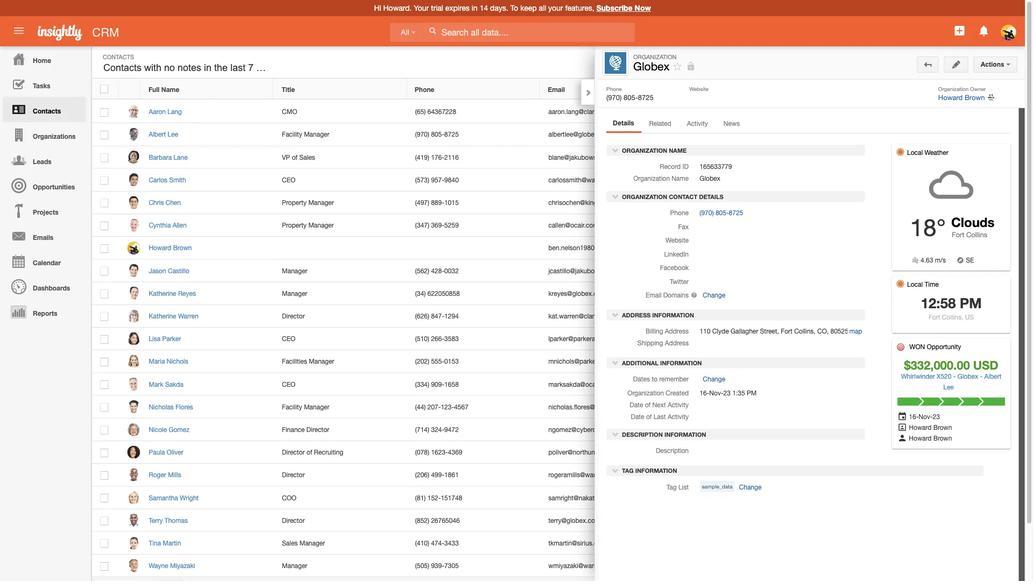 Task type: vqa. For each thing, say whether or not it's contained in the screenshot.


Task type: describe. For each thing, give the bounding box(es) containing it.
1 vertical spatial pm
[[747, 389, 757, 397]]

ben.nelson1980@gmail.com cell
[[540, 237, 674, 260]]

(497) 889-1015 cell
[[407, 192, 540, 214]]

tags
[[898, 200, 913, 207]]

no tags link
[[879, 232, 902, 240]]

tkmartin@sirius.com
[[549, 540, 607, 547]]

jason castillo link
[[149, 267, 195, 274]]

1 horizontal spatial contact
[[868, 200, 896, 207]]

blane@jakubowski.com cell
[[540, 146, 674, 169]]

follow image for mnichols@parkerandco.com
[[815, 357, 826, 367]]

2 horizontal spatial phone
[[671, 209, 689, 217]]

property manager for (497)
[[282, 199, 334, 206]]

of for next
[[645, 401, 651, 409]]

manager cell for (505)
[[274, 555, 407, 578]]

wright
[[180, 494, 199, 502]]

2 vertical spatial change
[[739, 483, 762, 491]]

marksakda@ocair.com cell
[[540, 373, 674, 396]]

follow image for kat.warren@clampett.com
[[815, 312, 826, 322]]

1 vertical spatial collins,
[[795, 328, 816, 335]]

facility for flores
[[282, 403, 302, 411]]

and for export contacts and notes
[[926, 157, 938, 165]]

director for thomas
[[282, 517, 305, 524]]

tag list inside row
[[681, 86, 705, 93]]

facility manager cell for (44)
[[274, 396, 407, 419]]

phone inside phone (970) 805-8725
[[607, 86, 622, 92]]

facility manager for (970)
[[282, 131, 330, 138]]

record permissions image
[[686, 60, 696, 73]]

sample_data for albertlee@globex.com
[[684, 131, 715, 138]]

director inside 'cell'
[[307, 426, 329, 433]]

(419)
[[415, 153, 430, 161]]

ceo for parker
[[282, 335, 296, 343]]

0 horizontal spatial website
[[666, 236, 689, 244]]

fort for 12:58
[[929, 313, 941, 321]]

keep
[[521, 3, 537, 12]]

2 vertical spatial change link
[[736, 482, 762, 495]]

0 horizontal spatial tag
[[622, 467, 634, 474]]

0 vertical spatial name
[[161, 86, 179, 93]]

(970) 805-8725 link
[[700, 209, 744, 217]]

sample_data for jcastillo@jakubowski.com
[[684, 268, 715, 274]]

chevron down image for tag information
[[612, 467, 620, 474]]

152-
[[428, 494, 441, 502]]

sample_data for chrisochen@kinggroup.com
[[684, 200, 715, 206]]

activity link
[[680, 116, 715, 132]]

contacts with no notes in the last 7 days button
[[101, 60, 280, 76]]

information for description information
[[665, 431, 707, 438]]

mark sakda
[[149, 381, 184, 388]]

(078) 1623-4369 cell
[[407, 441, 540, 464]]

contacts for export contacts and notes
[[898, 157, 924, 165]]

(347) 369-5259
[[415, 222, 459, 229]]

subscribe now link
[[597, 3, 651, 12]]

0032
[[445, 267, 459, 274]]

change for dates to remember
[[703, 376, 726, 383]]

director for warren
[[282, 312, 305, 320]]

list inside row
[[694, 86, 705, 93]]

sample_data for poliver@northumbria.edu
[[684, 449, 715, 456]]

sales inside 'cell'
[[299, 153, 315, 161]]

16- for 16-nov-23 1:35 pm
[[700, 389, 710, 397]]

wmiyazaki@warbucks.com
[[549, 562, 626, 570]]

marksakda@ocair.com
[[549, 381, 614, 388]]

phone inside row
[[415, 86, 435, 93]]

gallagher
[[731, 328, 759, 335]]

nov- for 1:35
[[710, 389, 724, 397]]

all link
[[390, 23, 423, 42]]

states
[[873, 328, 892, 335]]

nicole
[[149, 426, 167, 433]]

facilities manager cell
[[274, 351, 407, 373]]

import for import contacts and notes
[[877, 142, 896, 150]]

row containing nicholas flores
[[92, 396, 861, 419]]

contact for organization
[[669, 193, 698, 200]]

director of recruiting
[[282, 449, 343, 456]]

ceo cell for (334)
[[274, 373, 407, 396]]

tasks link
[[3, 72, 86, 97]]

katherine for katherine reyes
[[149, 290, 176, 297]]

lisa parker link
[[149, 335, 186, 343]]

clouds
[[952, 215, 995, 230]]

2 vertical spatial fort
[[781, 328, 793, 335]]

united
[[852, 328, 872, 335]]

sales inside "cell"
[[282, 540, 298, 547]]

2 vertical spatial tag
[[667, 483, 677, 491]]

16-nov-23 import
[[875, 186, 929, 194]]

mills
[[168, 471, 181, 479]]

mark
[[149, 381, 163, 388]]

dates to remember
[[634, 376, 689, 383]]

cmo cell
[[274, 101, 407, 123]]

0 vertical spatial date
[[630, 401, 644, 409]]

follow image for rogeramills@warbucks.com
[[815, 471, 826, 481]]

(970) 805-8725 cell
[[407, 123, 540, 146]]

manager for (970) 805-8725
[[304, 131, 330, 138]]

import contacts and notes link
[[868, 142, 956, 150]]

expires
[[446, 3, 470, 12]]

1 horizontal spatial howard brown link
[[939, 93, 985, 101]]

2 column header from the left
[[833, 79, 860, 99]]

(852) 26765046
[[415, 517, 460, 524]]

description for description information
[[622, 431, 663, 438]]

1 vertical spatial organization name
[[634, 175, 689, 182]]

import / export
[[868, 127, 921, 134]]

0 vertical spatial address
[[622, 312, 651, 319]]

change record owner image
[[988, 93, 995, 102]]

kat.warren@clampett.com cell
[[540, 305, 674, 328]]

finance
[[282, 426, 305, 433]]

8725 inside phone (970) 805-8725
[[638, 93, 654, 101]]

aaron
[[149, 108, 166, 115]]

information for address information
[[653, 312, 694, 319]]

1 vertical spatial name
[[669, 147, 687, 154]]

follow image for marksakda@ocair.com
[[815, 380, 826, 390]]

of for sales
[[292, 153, 298, 161]]

2 vertical spatial name
[[672, 175, 689, 182]]

Search this list... text field
[[689, 54, 810, 70]]

director for mills
[[282, 471, 305, 479]]

1623-
[[431, 449, 448, 456]]

(078)
[[415, 449, 430, 456]]

0 horizontal spatial list
[[679, 483, 689, 491]]

contacts up organizations 'link' on the top left of the page
[[33, 107, 61, 115]]

carlossmith@warbucks.com cell
[[540, 169, 674, 192]]

(44)
[[415, 403, 426, 411]]

2 horizontal spatial 23
[[933, 413, 940, 420]]

katherine reyes link
[[149, 290, 201, 297]]

of for recruiting
[[307, 449, 312, 456]]

nov- for import
[[887, 186, 901, 194]]

row containing albert lee
[[92, 123, 861, 146]]

responsible user image
[[898, 424, 908, 431]]

notifications image
[[978, 24, 991, 37]]

collins
[[967, 230, 988, 239]]

collins, inside the 12:58 pm fort collins, us
[[943, 313, 964, 321]]

(334) 909-1658 cell
[[407, 373, 540, 396]]

chevron down image for phone
[[612, 193, 620, 200]]

chevron down image for description information
[[612, 431, 620, 438]]

(078) 1623-4369
[[415, 449, 463, 456]]

facilities
[[282, 358, 307, 365]]

0 horizontal spatial export
[[877, 157, 896, 165]]

samright@nakatomi.com
[[549, 494, 620, 502]]

map
[[850, 328, 863, 335]]

sample_data for kreyes@globex.com
[[684, 290, 715, 297]]

carlos smith link
[[149, 176, 191, 184]]

0 vertical spatial organization name
[[621, 147, 687, 154]]

dates
[[634, 376, 650, 383]]

2 vertical spatial import
[[910, 186, 929, 194]]

(970) for (970) 805-8725 "cell"
[[415, 131, 430, 138]]

albertlee@globex.com cell
[[540, 123, 674, 146]]

address for shipping address
[[665, 339, 689, 347]]

kreyes@globex.com
[[549, 290, 607, 297]]

chen
[[166, 199, 181, 206]]

165633779
[[700, 163, 732, 170]]

no
[[879, 232, 887, 240]]

nicole gomez link
[[149, 426, 195, 433]]

(202) 555-0153 cell
[[407, 351, 540, 373]]

ceo for sakda
[[282, 381, 296, 388]]

(34) 622050858 cell
[[407, 282, 540, 305]]

3583
[[445, 335, 459, 343]]

tag inside row
[[681, 86, 692, 93]]

/
[[893, 127, 895, 134]]

notes for export contacts and notes
[[939, 157, 956, 165]]

jason
[[149, 267, 166, 274]]

(562) 428-0032
[[415, 267, 459, 274]]

to
[[511, 3, 518, 12]]

time
[[925, 280, 939, 288]]

record
[[660, 163, 681, 170]]

maria
[[149, 358, 165, 365]]

change for email domains
[[703, 291, 726, 299]]

row containing carlos smith
[[92, 169, 861, 192]]

description for description
[[656, 447, 689, 455]]

street,
[[760, 328, 779, 335]]

4.63 m/s
[[921, 257, 946, 264]]

local for local time
[[908, 280, 923, 288]]

nicholas
[[149, 403, 174, 411]]

details inside details "link"
[[613, 119, 634, 127]]

howard brown inside row
[[149, 244, 192, 252]]

(419) 176-2116 cell
[[407, 146, 540, 169]]

contacts contacts with no notes in the last 7 days
[[103, 53, 280, 73]]

howard down 16-nov-23
[[909, 424, 932, 431]]

katherine for katherine warren
[[149, 312, 176, 320]]

(206) 499-1861
[[415, 471, 459, 479]]

information for additional information
[[661, 360, 702, 367]]

manager for (497) 889-1015
[[309, 199, 334, 206]]

151748
[[441, 494, 463, 502]]

(510) 266-3583
[[415, 335, 459, 343]]

howard right opportunity owner icon
[[909, 434, 932, 442]]

organization image
[[605, 52, 627, 74]]

show sidebar image
[[909, 58, 916, 66]]

finance director cell
[[274, 419, 407, 441]]

1 horizontal spatial globex
[[700, 175, 721, 182]]

ceo for smith
[[282, 176, 296, 184]]

(626) 847-1294 cell
[[407, 305, 540, 328]]

(562) 428-0032 cell
[[407, 260, 540, 282]]

actual close date image
[[898, 413, 908, 420]]

row containing terry thomas
[[92, 510, 861, 532]]

sample_data for kat.warren@clampett.com
[[684, 313, 715, 319]]

1 vertical spatial your
[[868, 171, 885, 178]]

sample_data for callen@ocair.com
[[684, 222, 715, 229]]

16- for 16-nov-23
[[909, 413, 919, 420]]

(626)
[[415, 312, 430, 320]]

phone (970) 805-8725
[[607, 86, 654, 101]]

x520
[[937, 373, 952, 380]]

property manager for (347)
[[282, 222, 334, 229]]

additional
[[622, 360, 659, 367]]

23 for 1:35
[[724, 389, 731, 397]]

maria nichols
[[149, 358, 188, 365]]

related
[[650, 120, 672, 127]]

facility for lee
[[282, 131, 302, 138]]

1 vertical spatial activity
[[668, 401, 689, 409]]

manager for (44) 207-123-4567
[[304, 403, 330, 411]]

sample_data for nicholas.flores@clampett.com
[[684, 404, 715, 410]]

new
[[941, 58, 954, 65]]

row containing cynthia allen
[[92, 214, 861, 237]]

row containing tina martin
[[92, 532, 861, 555]]

row containing howard brown
[[92, 237, 861, 260]]

contacts for contacts contacts with no notes in the last 7 days
[[103, 62, 142, 73]]

co,
[[818, 328, 829, 335]]

23 for import
[[901, 186, 908, 194]]

paula oliver link
[[149, 449, 189, 456]]

vp of sales cell
[[274, 146, 407, 169]]

8725 for (970) 805-8725 "cell"
[[445, 131, 459, 138]]

(714) 324-9472 cell
[[407, 419, 540, 441]]

no tags
[[879, 232, 902, 240]]

474-
[[431, 540, 445, 547]]

lee inside $332,000.00 usd whirlwinder x520 - globex - albert lee
[[944, 383, 954, 391]]

1294
[[445, 312, 459, 320]]

row containing maria nichols
[[92, 351, 861, 373]]

18° clouds fort collins
[[911, 214, 995, 241]]

flores
[[176, 403, 193, 411]]

sample_data for aaron.lang@clampett.com
[[684, 109, 715, 115]]

activity inside "activity" link
[[687, 120, 708, 127]]

facilities manager
[[282, 358, 335, 365]]

0 vertical spatial your
[[414, 3, 429, 12]]

row containing samantha wright
[[92, 487, 861, 510]]

sample_data for samright@nakatomi.com
[[684, 495, 715, 501]]

manager for (202) 555-0153
[[309, 358, 335, 365]]

jcastillo@jakubowski.com cell
[[540, 260, 674, 282]]

row containing aaron lang
[[92, 101, 861, 123]]

1 vertical spatial tag list
[[667, 483, 689, 491]]

in for the
[[204, 62, 212, 73]]

row containing mark sakda
[[92, 373, 861, 396]]

follow image for wmiyazaki@warbucks.com
[[815, 561, 826, 572]]

date of next activity date of last activity
[[630, 401, 689, 420]]

0 horizontal spatial globex
[[634, 60, 670, 73]]

recent
[[887, 171, 911, 178]]



Task type: locate. For each thing, give the bounding box(es) containing it.
organizations
[[33, 132, 76, 140]]

description down last
[[622, 431, 663, 438]]

2 notes from the top
[[939, 157, 956, 165]]

0 vertical spatial katherine
[[149, 290, 176, 297]]

(970) 805-8725 inside "cell"
[[415, 131, 459, 138]]

2 chevron down image from the top
[[612, 193, 620, 200]]

property manager cell for (497) 889-1015
[[274, 192, 407, 214]]

14 row from the top
[[92, 373, 861, 396]]

cmo
[[282, 108, 297, 115]]

row group
[[92, 101, 861, 578]]

contact
[[956, 58, 980, 65], [669, 193, 698, 200], [868, 200, 896, 207]]

chevron down image for address information
[[612, 311, 620, 319]]

1 horizontal spatial albert
[[985, 373, 1002, 380]]

coo cell
[[274, 487, 407, 510]]

row containing lisa parker
[[92, 328, 861, 351]]

1 vertical spatial change link
[[700, 374, 726, 385]]

4 row from the top
[[92, 146, 861, 169]]

follow image for lparker@parkerandco.com
[[815, 334, 826, 345]]

row group containing aaron lang
[[92, 101, 861, 578]]

1 vertical spatial property manager
[[282, 222, 334, 229]]

date left next
[[630, 401, 644, 409]]

follow image for callen@ocair.com
[[815, 221, 826, 231]]

information down description information
[[636, 467, 677, 474]]

1 director cell from the top
[[274, 305, 407, 328]]

sample_data for mnichols@parkerandco.com
[[684, 359, 715, 365]]

chrisochen@kinggroup.com cell
[[540, 192, 674, 214]]

activity down created
[[668, 401, 689, 409]]

8725 for "(970) 805-8725" link
[[729, 209, 744, 217]]

record id
[[660, 163, 689, 170]]

0 horizontal spatial sales
[[282, 540, 298, 547]]

name
[[161, 86, 179, 93], [669, 147, 687, 154], [672, 175, 689, 182]]

of
[[292, 153, 298, 161], [645, 401, 651, 409], [646, 413, 652, 420], [307, 449, 312, 456]]

$332,000.00
[[905, 358, 970, 373]]

1 vertical spatial facility manager cell
[[274, 396, 407, 419]]

(970) 805-8725 for (970) 805-8725 "cell"
[[415, 131, 459, 138]]

fort right street, on the bottom of the page
[[781, 328, 793, 335]]

(573) 957-9840 cell
[[407, 169, 540, 192]]

16- up contact tags
[[877, 186, 887, 194]]

additional information
[[621, 360, 702, 367]]

lisa parker
[[149, 335, 181, 343]]

address up shipping address
[[665, 328, 689, 335]]

1 facility manager cell from the top
[[274, 123, 407, 146]]

2 property manager from the top
[[282, 222, 334, 229]]

chris chen link
[[149, 199, 186, 206]]

1 horizontal spatial collins,
[[943, 313, 964, 321]]

nicole gomez
[[149, 426, 189, 433]]

cell
[[834, 169, 861, 192], [834, 214, 861, 237], [274, 237, 407, 260], [407, 237, 540, 260], [674, 237, 807, 260], [834, 237, 861, 260], [834, 260, 861, 282], [834, 282, 861, 305], [834, 373, 861, 396], [834, 396, 861, 419], [92, 441, 119, 464], [834, 441, 861, 464], [834, 487, 861, 510], [674, 510, 807, 532], [834, 510, 861, 532], [674, 532, 807, 555], [834, 532, 861, 555], [674, 555, 807, 578], [834, 555, 861, 578]]

0 vertical spatial facility manager cell
[[274, 123, 407, 146]]

0 horizontal spatial (970) 805-8725
[[415, 131, 459, 138]]

1 horizontal spatial lee
[[944, 383, 954, 391]]

change link for email domains
[[700, 290, 726, 301]]

1 horizontal spatial list
[[694, 86, 705, 93]]

contact up fax
[[669, 193, 698, 200]]

director cell for (852) 26765046
[[274, 510, 407, 532]]

row containing barbara lane
[[92, 146, 861, 169]]

7 row from the top
[[92, 214, 861, 237]]

finance director
[[282, 426, 329, 433]]

1 vertical spatial facility
[[282, 403, 302, 411]]

opportunity owner image
[[898, 434, 908, 442]]

import for import / export
[[868, 127, 891, 134]]

of left last
[[646, 413, 652, 420]]

(347) 369-5259 cell
[[407, 214, 540, 237]]

samantha wright
[[149, 494, 199, 502]]

1 vertical spatial albert
[[985, 373, 1002, 380]]

0 horizontal spatial 805-
[[431, 131, 445, 138]]

howard brown link down organization owner
[[939, 93, 985, 101]]

email up address information
[[646, 291, 662, 299]]

chevron down image
[[612, 311, 620, 319], [612, 431, 620, 438], [612, 467, 620, 474]]

13 row from the top
[[92, 351, 861, 373]]

opportunity
[[927, 343, 962, 350]]

15 row from the top
[[92, 396, 861, 419]]

row containing katherine reyes
[[92, 282, 861, 305]]

row containing katherine warren
[[92, 305, 861, 328]]

katherine up lisa parker
[[149, 312, 176, 320]]

3 row from the top
[[92, 123, 861, 146]]

10 row from the top
[[92, 282, 861, 305]]

sample_data
[[684, 109, 715, 115], [684, 131, 715, 138], [684, 154, 715, 160], [684, 177, 715, 183], [684, 200, 715, 206], [881, 218, 912, 224], [684, 222, 715, 229], [684, 268, 715, 274], [684, 290, 715, 297], [684, 313, 715, 319], [684, 336, 715, 342], [684, 359, 715, 365], [684, 381, 715, 388], [684, 404, 715, 410], [684, 427, 715, 433], [684, 449, 715, 456], [684, 472, 715, 478], [702, 484, 733, 490], [684, 495, 715, 501]]

1 horizontal spatial phone
[[607, 86, 622, 92]]

(970) for "(970) 805-8725" link
[[700, 209, 714, 217]]

(970) 805-8725 for "(970) 805-8725" link
[[700, 209, 744, 217]]

0 vertical spatial email
[[548, 86, 565, 93]]

lparker@parkerandco.com cell
[[540, 328, 674, 351]]

2 vertical spatial ceo cell
[[274, 373, 407, 396]]

1 column header from the left
[[806, 79, 833, 99]]

805- inside phone (970) 805-8725
[[624, 93, 638, 101]]

(497)
[[415, 199, 430, 206]]

navigation containing home
[[0, 46, 86, 325]]

2 vertical spatial 23
[[933, 413, 940, 420]]

warren
[[178, 312, 199, 320]]

director of recruiting cell
[[274, 441, 407, 464]]

fort for 18°
[[952, 230, 965, 239]]

weather
[[925, 149, 949, 156]]

albert inside $332,000.00 usd whirlwinder x520 - globex - albert lee
[[985, 373, 1002, 380]]

contact for new
[[956, 58, 980, 65]]

collins, left us
[[943, 313, 964, 321]]

(970) right chevron right icon
[[607, 93, 622, 101]]

row containing chris chen
[[92, 192, 861, 214]]

nicholas flores link
[[149, 403, 199, 411]]

ngomez@cyberdyne.com cell
[[540, 419, 674, 441]]

1 horizontal spatial details
[[699, 193, 724, 200]]

details down phone (970) 805-8725
[[613, 119, 634, 127]]

0 horizontal spatial 16-
[[700, 389, 710, 397]]

0 vertical spatial facility manager
[[282, 131, 330, 138]]

1 vertical spatial description
[[656, 447, 689, 455]]

20 row from the top
[[92, 510, 861, 532]]

1 property manager from the top
[[282, 199, 334, 206]]

0 vertical spatial collins,
[[943, 313, 964, 321]]

tina martin
[[149, 540, 181, 547]]

3 chevron down image from the top
[[612, 359, 620, 367]]

2 director cell from the top
[[274, 464, 407, 487]]

sample_data link for change
[[700, 481, 735, 493]]

contact right new
[[956, 58, 980, 65]]

26765046
[[431, 517, 460, 524]]

sample_data for ngomez@cyberdyne.com
[[684, 427, 715, 433]]

sample_data for blane@jakubowski.com
[[684, 154, 715, 160]]

howard inside row
[[149, 244, 171, 252]]

manager for (347) 369-5259
[[309, 222, 334, 229]]

nicholas.flores@clampett.com cell
[[540, 396, 674, 419]]

import left /
[[868, 127, 891, 134]]

sample_data for marksakda@ocair.com
[[684, 381, 715, 388]]

tag information
[[621, 467, 677, 474]]

chris chen
[[149, 199, 181, 206]]

wayne miyazaki
[[149, 562, 195, 570]]

2 vertical spatial chevron down image
[[612, 467, 620, 474]]

row containing paula oliver
[[92, 441, 861, 464]]

fax
[[679, 223, 689, 230]]

howard.
[[383, 3, 412, 12]]

nov- right the actual close date image
[[919, 413, 933, 420]]

manager for (410) 474-3433
[[300, 540, 325, 547]]

follow image for albertlee@globex.com
[[815, 130, 826, 140]]

3 chevron down image from the top
[[612, 467, 620, 474]]

2 row from the top
[[92, 101, 861, 123]]

1 facility from the top
[[282, 131, 302, 138]]

1 horizontal spatial 8725
[[638, 93, 654, 101]]

globex inside $332,000.00 usd whirlwinder x520 - globex - albert lee
[[958, 373, 979, 380]]

12 follow image from the top
[[815, 471, 826, 481]]

18 row from the top
[[92, 464, 861, 487]]

with
[[144, 62, 162, 73]]

facility manager up finance director
[[282, 403, 330, 411]]

information
[[653, 312, 694, 319], [661, 360, 702, 367], [665, 431, 707, 438], [636, 467, 677, 474]]

albert down aaron
[[149, 131, 166, 138]]

your left recent
[[868, 171, 885, 178]]

contacts up the your recent imports
[[898, 157, 924, 165]]

follow image for kreyes@globex.com
[[815, 289, 826, 299]]

projects
[[33, 208, 58, 216]]

23 right the actual close date image
[[933, 413, 940, 420]]

1 vertical spatial ceo
[[282, 335, 296, 343]]

domains
[[664, 291, 689, 299]]

aaron.lang@clampett.com cell
[[540, 101, 674, 123]]

2 vertical spatial activity
[[668, 413, 689, 420]]

sample_data link for no tags
[[879, 215, 914, 227]]

1 vertical spatial import
[[877, 142, 896, 150]]

1 facility manager from the top
[[282, 131, 330, 138]]

(970) inside "cell"
[[415, 131, 430, 138]]

wmiyazaki@warbucks.com cell
[[540, 555, 674, 578]]

director cell down the recruiting in the left of the page
[[274, 464, 407, 487]]

64367228
[[428, 108, 456, 115]]

nicholas flores
[[149, 403, 193, 411]]

22 row from the top
[[92, 555, 861, 578]]

of inside 'cell'
[[292, 153, 298, 161]]

phone up (65)
[[415, 86, 435, 93]]

12 row from the top
[[92, 328, 861, 351]]

director down "finance"
[[282, 449, 305, 456]]

website up linkedin
[[666, 236, 689, 244]]

website down record permissions icon
[[690, 86, 709, 92]]

mark sakda link
[[149, 381, 189, 388]]

3 follow image from the top
[[815, 175, 826, 186]]

1 local from the top
[[908, 149, 923, 156]]

row containing nicole gomez
[[92, 419, 861, 441]]

pm inside the 12:58 pm fort collins, us
[[960, 295, 982, 311]]

0 vertical spatial howard brown link
[[939, 93, 985, 101]]

director up director of recruiting
[[307, 426, 329, 433]]

follow image for terry@globex.com
[[815, 516, 826, 526]]

lee inside row
[[168, 131, 178, 138]]

katherine down 'jason'
[[149, 290, 176, 297]]

chevron down image down carlossmith@warbucks.com cell
[[612, 193, 620, 200]]

white image
[[429, 27, 436, 34]]

2 chevron down image from the top
[[612, 431, 620, 438]]

(44) 207-123-4567
[[415, 403, 469, 411]]

email left chevron right icon
[[548, 86, 565, 93]]

follow image
[[673, 61, 683, 72], [815, 107, 826, 117], [815, 198, 826, 208], [815, 221, 826, 231], [815, 243, 826, 254], [815, 448, 826, 458], [815, 493, 826, 504], [815, 516, 826, 526], [815, 561, 826, 572]]

contact down 16-nov-23 import link
[[868, 200, 896, 207]]

2 property from the top
[[282, 222, 307, 229]]

chevron right image
[[585, 89, 592, 96]]

None checkbox
[[100, 108, 108, 117], [100, 131, 108, 139], [100, 199, 108, 208], [100, 313, 108, 321], [100, 358, 108, 367], [100, 381, 108, 389], [100, 449, 108, 458], [100, 494, 108, 503], [100, 540, 108, 548], [100, 108, 108, 117], [100, 131, 108, 139], [100, 199, 108, 208], [100, 313, 108, 321], [100, 358, 108, 367], [100, 381, 108, 389], [100, 449, 108, 458], [100, 494, 108, 503], [100, 540, 108, 548]]

0 horizontal spatial albert
[[149, 131, 166, 138]]

local for local weather
[[908, 149, 923, 156]]

2 horizontal spatial fort
[[952, 230, 965, 239]]

property manager cell
[[274, 192, 407, 214], [274, 214, 407, 237]]

row containing wayne miyazaki
[[92, 555, 861, 578]]

news
[[724, 120, 740, 127]]

(81) 152-151748 cell
[[407, 487, 540, 510]]

brown inside row
[[173, 244, 192, 252]]

name up record id
[[669, 147, 687, 154]]

1 vertical spatial howard brown link
[[149, 244, 197, 252]]

address for billing address
[[665, 328, 689, 335]]

kreyes@globex.com cell
[[540, 282, 674, 305]]

16- for 16-nov-23 import
[[877, 186, 887, 194]]

director up coo
[[282, 471, 305, 479]]

nov- up contact tags
[[887, 186, 901, 194]]

0 vertical spatial website
[[690, 86, 709, 92]]

contacts left "with" on the left top of the page
[[103, 62, 142, 73]]

0 vertical spatial 8725
[[638, 93, 654, 101]]

1 horizontal spatial export
[[897, 127, 921, 134]]

1 horizontal spatial (970)
[[607, 93, 622, 101]]

2 vertical spatial director cell
[[274, 510, 407, 532]]

activity right last
[[668, 413, 689, 420]]

your recent imports
[[868, 171, 940, 178]]

805- up details "link"
[[624, 93, 638, 101]]

None checkbox
[[100, 85, 108, 93], [100, 154, 108, 162], [100, 176, 108, 185], [100, 222, 108, 230], [100, 244, 108, 253], [100, 267, 108, 276], [100, 290, 108, 298], [100, 335, 108, 344], [100, 403, 108, 412], [100, 426, 108, 435], [100, 472, 108, 480], [100, 517, 108, 526], [100, 562, 108, 571], [100, 85, 108, 93], [100, 154, 108, 162], [100, 176, 108, 185], [100, 222, 108, 230], [100, 244, 108, 253], [100, 267, 108, 276], [100, 290, 108, 298], [100, 335, 108, 344], [100, 403, 108, 412], [100, 426, 108, 435], [100, 472, 108, 480], [100, 517, 108, 526], [100, 562, 108, 571]]

poliver@northumbria.edu cell
[[540, 441, 674, 464]]

director cell
[[274, 305, 407, 328], [274, 464, 407, 487], [274, 510, 407, 532]]

805- up 176-
[[431, 131, 445, 138]]

activity left news
[[687, 120, 708, 127]]

row containing full name
[[92, 79, 860, 99]]

fort inside "18° clouds fort collins"
[[952, 230, 965, 239]]

0 horizontal spatial nov-
[[710, 389, 724, 397]]

(970) up '(419)' on the left
[[415, 131, 430, 138]]

export right /
[[897, 127, 921, 134]]

2 horizontal spatial 8725
[[729, 209, 744, 217]]

pm right '1:35'
[[747, 389, 757, 397]]

globex up phone (970) 805-8725
[[634, 60, 670, 73]]

follow image
[[815, 130, 826, 140], [815, 153, 826, 163], [815, 175, 826, 186], [815, 266, 826, 276], [815, 289, 826, 299], [815, 312, 826, 322], [815, 334, 826, 345], [815, 357, 826, 367], [815, 380, 826, 390], [815, 402, 826, 413], [815, 425, 826, 435], [815, 471, 826, 481], [815, 539, 826, 549]]

9 follow image from the top
[[815, 380, 826, 390]]

10 follow image from the top
[[815, 402, 826, 413]]

0 horizontal spatial lee
[[168, 131, 178, 138]]

2 ceo cell from the top
[[274, 328, 407, 351]]

chevron down image for record id
[[612, 147, 620, 154]]

facebook
[[660, 264, 689, 271]]

0 vertical spatial fort
[[952, 230, 965, 239]]

1 vertical spatial email
[[646, 291, 662, 299]]

chevron down image for dates to remember
[[612, 359, 620, 367]]

2 horizontal spatial 16-
[[909, 413, 919, 420]]

local
[[908, 149, 923, 156], [908, 280, 923, 288]]

1 property manager cell from the top
[[274, 192, 407, 214]]

email for email
[[548, 86, 565, 93]]

2 horizontal spatial nov-
[[919, 413, 933, 420]]

nov- left '1:35'
[[710, 389, 724, 397]]

email
[[548, 86, 565, 93], [646, 291, 662, 299]]

local up export contacts and notes
[[908, 149, 923, 156]]

brown
[[965, 93, 985, 101], [173, 244, 192, 252], [934, 424, 953, 431], [934, 434, 953, 442]]

notes down weather
[[939, 157, 956, 165]]

ceo cell down facilities manager
[[274, 373, 407, 396]]

(970) inside phone (970) 805-8725
[[607, 93, 622, 101]]

19 row from the top
[[92, 487, 861, 510]]

176-
[[431, 153, 445, 161]]

1 horizontal spatial in
[[472, 3, 478, 12]]

contacts
[[103, 53, 134, 60], [103, 62, 142, 73], [33, 107, 61, 115], [898, 142, 924, 150], [898, 157, 924, 165]]

lee
[[168, 131, 178, 138], [944, 383, 954, 391]]

terry
[[149, 517, 163, 524]]

rogeramills@warbucks.com cell
[[540, 464, 674, 487]]

albert
[[149, 131, 166, 138], [985, 373, 1002, 380]]

albert right x520
[[985, 373, 1002, 380]]

2 vertical spatial (970)
[[700, 209, 714, 217]]

import down imports
[[910, 186, 929, 194]]

1 manager cell from the top
[[274, 260, 407, 282]]

2 follow image from the top
[[815, 153, 826, 163]]

8 follow image from the top
[[815, 357, 826, 367]]

home link
[[3, 46, 86, 72]]

manager cell for (34)
[[274, 282, 407, 305]]

tkmartin@sirius.com cell
[[540, 532, 674, 555]]

lee down x520
[[944, 383, 954, 391]]

your left trial
[[414, 3, 429, 12]]

globex right x520
[[958, 373, 979, 380]]

terry thomas link
[[149, 517, 193, 524]]

1658
[[445, 381, 459, 388]]

0 horizontal spatial collins,
[[795, 328, 816, 335]]

terry thomas
[[149, 517, 188, 524]]

2 vertical spatial 805-
[[716, 209, 729, 217]]

callen@ocair.com cell
[[540, 214, 674, 237]]

1 property from the top
[[282, 199, 307, 206]]

0 vertical spatial pm
[[960, 295, 982, 311]]

blane@jakubowski.com
[[549, 153, 616, 161]]

0 horizontal spatial in
[[204, 62, 212, 73]]

0 horizontal spatial howard brown link
[[149, 244, 197, 252]]

1 ceo from the top
[[282, 176, 296, 184]]

follow image for jcastillo@jakubowski.com
[[815, 266, 826, 276]]

1 vertical spatial 8725
[[445, 131, 459, 138]]

smartmerge
[[868, 97, 911, 104]]

carlossmith@warbucks.com
[[549, 176, 630, 184]]

email for email domains
[[646, 291, 662, 299]]

title
[[282, 86, 295, 93]]

1 vertical spatial local
[[908, 280, 923, 288]]

howard down organization owner
[[939, 93, 963, 101]]

days.
[[490, 3, 509, 12]]

martin
[[163, 540, 181, 547]]

phone up fax
[[671, 209, 689, 217]]

0 horizontal spatial your
[[414, 3, 429, 12]]

805- inside "cell"
[[431, 131, 445, 138]]

follow image for aaron.lang@clampett.com
[[815, 107, 826, 117]]

0 vertical spatial globex
[[634, 60, 670, 73]]

and for import contacts and notes
[[926, 142, 937, 150]]

opportunity image
[[897, 343, 905, 352]]

and down local weather
[[926, 157, 938, 165]]

7 follow image from the top
[[815, 334, 826, 345]]

14
[[480, 3, 488, 12]]

110 clyde gallagher street, fort collins, co, 80525, united states
[[700, 328, 892, 335]]

in inside 'contacts contacts with no notes in the last 7 days'
[[204, 62, 212, 73]]

2 - from the left
[[981, 373, 983, 380]]

of inside cell
[[307, 449, 312, 456]]

terry@globex.com cell
[[540, 510, 674, 532]]

2 facility manager from the top
[[282, 403, 330, 411]]

3 manager cell from the top
[[274, 555, 407, 578]]

tag down record permissions icon
[[681, 86, 692, 93]]

to
[[652, 376, 658, 383]]

address up billing
[[622, 312, 651, 319]]

2 horizontal spatial globex
[[958, 373, 979, 380]]

5 row from the top
[[92, 169, 861, 192]]

director cell for (206) 499-1861
[[274, 464, 407, 487]]

tasks
[[33, 82, 50, 89]]

row
[[92, 79, 860, 99], [92, 101, 861, 123], [92, 123, 861, 146], [92, 146, 861, 169], [92, 169, 861, 192], [92, 192, 861, 214], [92, 214, 861, 237], [92, 237, 861, 260], [92, 260, 861, 282], [92, 282, 861, 305], [92, 305, 861, 328], [92, 328, 861, 351], [92, 351, 861, 373], [92, 373, 861, 396], [92, 396, 861, 419], [92, 419, 861, 441], [92, 441, 861, 464], [92, 464, 861, 487], [92, 487, 861, 510], [92, 510, 861, 532], [92, 532, 861, 555], [92, 555, 861, 578]]

sample_data link
[[879, 215, 914, 227], [700, 481, 735, 493]]

address down billing address
[[665, 339, 689, 347]]

2 facility manager cell from the top
[[274, 396, 407, 419]]

11 row from the top
[[92, 305, 861, 328]]

(65) 64367228
[[415, 108, 456, 115]]

1 vertical spatial address
[[665, 328, 689, 335]]

chevron down image up poliver@northumbria.edu cell
[[612, 431, 620, 438]]

805- for (970) 805-8725 "cell"
[[431, 131, 445, 138]]

tag list down record permissions icon
[[681, 86, 705, 93]]

8 row from the top
[[92, 237, 861, 260]]

katherine warren link
[[149, 312, 204, 320]]

fort down 12:58
[[929, 313, 941, 321]]

16-nov-23 1:35 pm
[[700, 389, 757, 397]]

1 vertical spatial facility manager
[[282, 403, 330, 411]]

(970) down organization contact details
[[700, 209, 714, 217]]

1 vertical spatial nov-
[[710, 389, 724, 397]]

information down last
[[665, 431, 707, 438]]

contacts up export contacts and notes link
[[898, 142, 924, 150]]

(505) 939-7305
[[415, 562, 459, 570]]

5 follow image from the top
[[815, 289, 826, 299]]

1 vertical spatial 805-
[[431, 131, 445, 138]]

0 vertical spatial facility
[[282, 131, 302, 138]]

3 director cell from the top
[[274, 510, 407, 532]]

(714) 324-9472
[[415, 426, 459, 433]]

director down coo
[[282, 517, 305, 524]]

full
[[149, 86, 160, 93]]

0 vertical spatial notes
[[939, 142, 956, 150]]

(206) 499-1861 cell
[[407, 464, 540, 487]]

(970) 805-8725 up the (419) 176-2116
[[415, 131, 459, 138]]

chevron down image
[[612, 147, 620, 154], [612, 193, 620, 200], [612, 359, 620, 367]]

in for 14
[[472, 3, 478, 12]]

0 vertical spatial chevron down image
[[612, 311, 620, 319]]

0 vertical spatial lee
[[168, 131, 178, 138]]

847-
[[431, 312, 445, 320]]

1 follow image from the top
[[815, 130, 826, 140]]

won
[[910, 343, 926, 350]]

mnichols@parkerandco.com cell
[[540, 351, 674, 373]]

name down id
[[672, 175, 689, 182]]

follow image for ngomez@cyberdyne.com
[[815, 425, 826, 435]]

opportunities
[[33, 183, 75, 191]]

remember
[[660, 376, 689, 383]]

facility manager cell
[[274, 123, 407, 146], [274, 396, 407, 419]]

0 vertical spatial albert
[[149, 131, 166, 138]]

1 horizontal spatial -
[[981, 373, 983, 380]]

0 vertical spatial property manager
[[282, 199, 334, 206]]

207-
[[428, 403, 441, 411]]

email inside row
[[548, 86, 565, 93]]

sales manager cell
[[274, 532, 407, 555]]

director up facilities
[[282, 312, 305, 320]]

last
[[654, 413, 666, 420]]

3 ceo cell from the top
[[274, 373, 407, 396]]

9 row from the top
[[92, 260, 861, 282]]

tag down poliver@northumbria.edu cell
[[622, 467, 634, 474]]

calendar link
[[3, 249, 86, 274]]

follow image for poliver@northumbria.edu
[[815, 448, 826, 458]]

2 katherine from the top
[[149, 312, 176, 320]]

(410) 474-3433 cell
[[407, 532, 540, 555]]

1 vertical spatial (970)
[[415, 131, 430, 138]]

11 follow image from the top
[[815, 425, 826, 435]]

1 horizontal spatial 23
[[901, 186, 908, 194]]

1 horizontal spatial sales
[[299, 153, 315, 161]]

column header
[[806, 79, 833, 99], [833, 79, 860, 99]]

0 vertical spatial export
[[897, 127, 921, 134]]

0 vertical spatial in
[[472, 3, 478, 12]]

thomas
[[165, 517, 188, 524]]

1 vertical spatial fort
[[929, 313, 941, 321]]

(44) 207-123-4567 cell
[[407, 396, 540, 419]]

(505) 939-7305 cell
[[407, 555, 540, 578]]

export up recent
[[877, 157, 896, 165]]

contacts for import contacts and notes
[[898, 142, 924, 150]]

1 vertical spatial and
[[926, 157, 938, 165]]

939-
[[431, 562, 445, 570]]

2 ceo from the top
[[282, 335, 296, 343]]

new contact
[[941, 58, 980, 65]]

contacts down crm
[[103, 53, 134, 60]]

information up billing address
[[653, 312, 694, 319]]

ceo cell for (510)
[[274, 328, 407, 351]]

80525,
[[831, 328, 851, 335]]

8725 up 2116
[[445, 131, 459, 138]]

address information
[[621, 312, 694, 319]]

facility manager for (44)
[[282, 403, 330, 411]]

ceo cell
[[274, 169, 407, 192], [274, 328, 407, 351], [274, 373, 407, 396]]

0 horizontal spatial 23
[[724, 389, 731, 397]]

6 follow image from the top
[[815, 312, 826, 322]]

director inside cell
[[282, 449, 305, 456]]

fort inside the 12:58 pm fort collins, us
[[929, 313, 941, 321]]

0 horizontal spatial pm
[[747, 389, 757, 397]]

1 chevron down image from the top
[[612, 147, 620, 154]]

1 horizontal spatial fort
[[929, 313, 941, 321]]

follow image for samright@nakatomi.com
[[815, 493, 826, 504]]

parker
[[162, 335, 181, 343]]

1 row from the top
[[92, 79, 860, 99]]

navigation
[[0, 46, 86, 325]]

name right full
[[161, 86, 179, 93]]

Search all data.... text field
[[423, 23, 635, 42]]

chevron down image down kreyes@globex.com 'cell'
[[612, 311, 620, 319]]

0 vertical spatial tag
[[681, 86, 692, 93]]

se
[[967, 257, 975, 264]]

16- right created
[[700, 389, 710, 397]]

collins, left co,
[[795, 328, 816, 335]]

and up export contacts and notes
[[926, 142, 937, 150]]

1 ceo cell from the top
[[274, 169, 407, 192]]

facility manager cell up vp of sales
[[274, 123, 407, 146]]

2 property manager cell from the top
[[274, 214, 407, 237]]

1 katherine from the top
[[149, 290, 176, 297]]

6 row from the top
[[92, 192, 861, 214]]

details
[[613, 119, 634, 127], [699, 193, 724, 200]]

sales right vp
[[299, 153, 315, 161]]

(65) 64367228 cell
[[407, 101, 540, 123]]

chevron down image down poliver@northumbria.edu cell
[[612, 467, 620, 474]]

back image
[[925, 61, 932, 68]]

follow image for ben.nelson1980@gmail.com
[[815, 243, 826, 254]]

2 vertical spatial ceo
[[282, 381, 296, 388]]

follow image for carlossmith@warbucks.com
[[815, 175, 826, 186]]

16- right the actual close date image
[[909, 413, 919, 420]]

description information
[[621, 431, 707, 438]]

row containing roger mills
[[92, 464, 861, 487]]

facility manager cell up finance director
[[274, 396, 407, 419]]

director cell for (626) 847-1294
[[274, 305, 407, 328]]

director cell up facilities manager cell
[[274, 305, 407, 328]]

leads link
[[3, 148, 86, 173]]

follow image for blane@jakubowski.com
[[815, 153, 826, 163]]

13 follow image from the top
[[815, 539, 826, 549]]

row containing jason castillo
[[92, 260, 861, 282]]

1 vertical spatial details
[[699, 193, 724, 200]]

your
[[414, 3, 429, 12], [868, 171, 885, 178]]

follow image for nicholas.flores@clampett.com
[[815, 402, 826, 413]]

1 vertical spatial notes
[[939, 157, 956, 165]]

follow image for chrisochen@kinggroup.com
[[815, 198, 826, 208]]

8725 down 165633779
[[729, 209, 744, 217]]

howard brown link up jason castillo link on the left top of the page
[[149, 244, 197, 252]]

sample_data for rogeramills@warbucks.com
[[684, 472, 715, 478]]

2 horizontal spatial tag
[[681, 86, 692, 93]]

17 row from the top
[[92, 441, 861, 464]]

crm
[[92, 25, 119, 39]]

1 horizontal spatial nov-
[[887, 186, 901, 194]]

0 horizontal spatial email
[[548, 86, 565, 93]]

information up the remember
[[661, 360, 702, 367]]

1 horizontal spatial 16-
[[877, 186, 887, 194]]

499-
[[431, 471, 445, 479]]

1 - from the left
[[954, 373, 956, 380]]

(852) 26765046 cell
[[407, 510, 540, 532]]

1 vertical spatial date
[[631, 413, 645, 420]]

8725 inside "cell"
[[445, 131, 459, 138]]

contact inside 'link'
[[956, 58, 980, 65]]

21 row from the top
[[92, 532, 861, 555]]

ceo down facilities
[[282, 381, 296, 388]]

1 vertical spatial tag
[[622, 467, 634, 474]]

805- down 165633779
[[716, 209, 729, 217]]

property for allen
[[282, 222, 307, 229]]

2 facility from the top
[[282, 403, 302, 411]]

fort left collins
[[952, 230, 965, 239]]

notes for import contacts and notes
[[939, 142, 956, 150]]

4 follow image from the top
[[815, 266, 826, 276]]

0 vertical spatial nov-
[[887, 186, 901, 194]]

manager cell
[[274, 260, 407, 282], [274, 282, 407, 305], [274, 555, 407, 578]]

1 notes from the top
[[939, 142, 956, 150]]

2 local from the top
[[908, 280, 923, 288]]

manager cell for (562)
[[274, 260, 407, 282]]

1 chevron down image from the top
[[612, 311, 620, 319]]

16 row from the top
[[92, 419, 861, 441]]

ceo cell for (573)
[[274, 169, 407, 192]]

sales down coo
[[282, 540, 298, 547]]

description down description information
[[656, 447, 689, 455]]

ceo cell down vp of sales
[[274, 169, 407, 192]]

manager inside "cell"
[[300, 540, 325, 547]]

of left next
[[645, 401, 651, 409]]

3 ceo from the top
[[282, 381, 296, 388]]

property manager cell for (347) 369-5259
[[274, 214, 407, 237]]

chevron down image down albertlee@globex.com cell
[[612, 147, 620, 154]]

0 vertical spatial sample_data link
[[879, 215, 914, 227]]

(510) 266-3583 cell
[[407, 328, 540, 351]]

samright@nakatomi.com cell
[[540, 487, 674, 510]]

23 left '1:35'
[[724, 389, 731, 397]]

reyes
[[178, 290, 196, 297]]

2 manager cell from the top
[[274, 282, 407, 305]]

1 vertical spatial sales
[[282, 540, 298, 547]]

property for chen
[[282, 199, 307, 206]]



